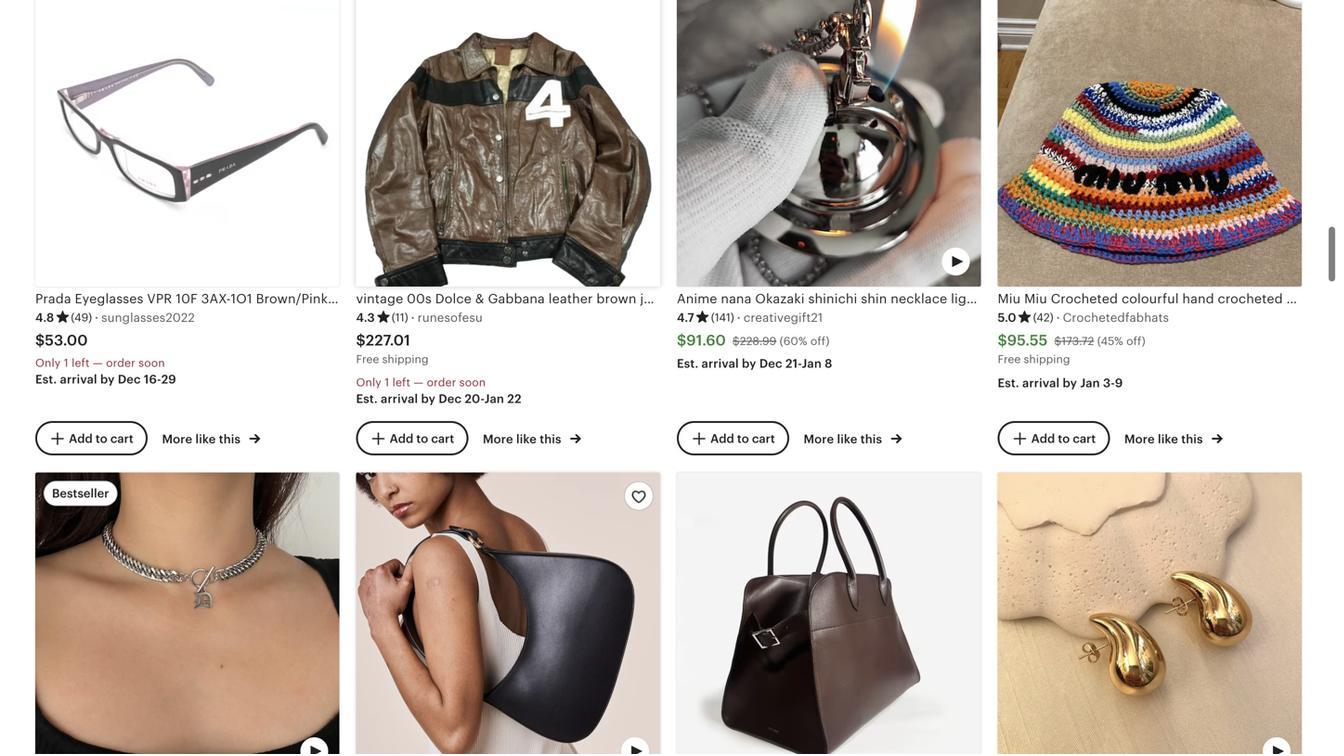 Task type: describe. For each thing, give the bounding box(es) containing it.
cart for vpr
[[110, 430, 134, 443]]

(45%
[[1097, 332, 1123, 345]]

nana
[[721, 289, 752, 304]]

shipping inside $ 95.55 $ 173.72 (45% off) free shipping
[[1024, 351, 1070, 363]]

(49)
[[71, 309, 92, 321]]

95.55
[[1007, 330, 1048, 346]]

rx
[[456, 289, 474, 304]]

hand
[[1182, 289, 1214, 304]]

leather
[[549, 289, 593, 304]]

jan inside "only 1 left — order soon est. arrival by dec 20-jan 22"
[[484, 389, 504, 403]]

91.60
[[686, 330, 726, 346]]

more for colourful
[[1124, 430, 1155, 444]]

vintage 00s dolce & gabbana leather brown jacket image
[[356, 0, 660, 284]]

like for hand
[[1158, 430, 1178, 444]]

20-
[[465, 389, 484, 403]]

eyeglasses
[[75, 289, 144, 304]]

21-
[[785, 354, 802, 368]]

add to cart button for 00s
[[356, 419, 468, 453]]

cart for crocheted
[[1073, 430, 1096, 443]]

2 lighter from the left
[[1111, 289, 1152, 304]]

soon inside '$ 53.00 only 1 left — order soon est. arrival by dec 16-29'
[[139, 354, 165, 367]]

2 horizontal spatial dec
[[759, 354, 782, 368]]

shipping inside '$ 227.01 free shipping'
[[382, 351, 428, 363]]

bestseller
[[52, 484, 109, 498]]

chunky gold drop earrings, bottega drop earrings, hailey bieber earrings, kylie jenner earrings, teardrop stud earrings, christmas gift image
[[998, 470, 1302, 755]]

$ 53.00 only 1 left — order soon est. arrival by dec 16-29
[[35, 330, 176, 384]]

jacket
[[640, 289, 678, 304]]

· for nana
[[737, 308, 741, 322]]

like for gabbana
[[516, 430, 537, 444]]

arrival inside '$ 53.00 only 1 left — order soon est. arrival by dec 16-29'
[[60, 370, 97, 384]]

anime nana okazaki shinichi shin necklace lighter  pendant  costume lighter silver image
[[677, 0, 981, 284]]

add for miu
[[1031, 430, 1055, 443]]

· for miu
[[1056, 308, 1060, 322]]

arrival down '91.60'
[[702, 354, 739, 368]]

more like this for 3ax-
[[162, 430, 244, 444]]

prada eyeglasses vpr 10f 3ax-1o1 brown/pink frame 51 mm italy rx
[[35, 289, 474, 304]]

this for shin
[[860, 430, 882, 444]]

h
[[1333, 289, 1337, 304]]

vintage
[[356, 289, 403, 304]]

3-
[[1103, 374, 1115, 388]]

by inside '$ 53.00 only 1 left — order soon est. arrival by dec 16-29'
[[100, 370, 115, 384]]

gabbana
[[488, 289, 545, 304]]

colourful
[[1122, 289, 1179, 304]]

to for miu
[[1058, 430, 1070, 443]]

more like this link for shin
[[804, 426, 902, 446]]

add to cart button for miu
[[998, 419, 1110, 453]]

more like this for shin
[[804, 430, 885, 444]]

product video element for anime nana okazaki shinichi shin necklace lighter  pendant  costume lighter silver image
[[677, 0, 981, 284]]

like for shin
[[837, 430, 857, 444]]

to for 00s
[[416, 430, 428, 443]]

by inside "only 1 left — order soon est. arrival by dec 20-jan 22"
[[421, 389, 436, 403]]

(11)
[[392, 309, 408, 321]]

free inside $ 95.55 $ 173.72 (45% off) free shipping
[[998, 351, 1021, 363]]

product video element for the 'loop moon bag - elegant italian leather shoulder bag - handcrafted real artisan leather bag - perfect gift for her - maeve minimalist bag' image
[[356, 470, 660, 755]]

to for nana
[[737, 430, 749, 443]]

more like this for gabbana
[[483, 430, 564, 444]]

$ 95.55 $ 173.72 (45% off) free shipping
[[998, 330, 1146, 363]]

more like this link for hand
[[1124, 426, 1223, 446]]

est. arrival by jan 3-9
[[998, 374, 1123, 388]]

necklace
[[891, 289, 947, 304]]

est. inside '$ 53.00 only 1 left — order soon est. arrival by dec 16-29'
[[35, 370, 57, 384]]

1 horizontal spatial jan
[[802, 354, 822, 368]]

crocheted
[[1218, 289, 1283, 304]]

4.8
[[35, 308, 54, 322]]

dec inside "only 1 left — order soon est. arrival by dec 20-jan 22"
[[439, 389, 462, 403]]

add to cart button for nana
[[677, 419, 789, 453]]

1 inside '$ 53.00 only 1 left — order soon est. arrival by dec 16-29'
[[64, 354, 69, 367]]

add to cart for 00s
[[390, 430, 454, 443]]

prada
[[35, 289, 71, 304]]

(141)
[[711, 309, 734, 321]]

more like this for hand
[[1124, 430, 1206, 444]]

letter charm necklace, silver chunky chain choker, stainless steel, curb chain choker, customizable, non tarnish, personalized gift, letter image
[[35, 470, 339, 755]]

29
[[161, 370, 176, 384]]

arrival inside "only 1 left — order soon est. arrival by dec 20-jan 22"
[[381, 389, 418, 403]]

bucket
[[1286, 289, 1330, 304]]

est. inside "only 1 left — order soon est. arrival by dec 20-jan 22"
[[356, 389, 378, 403]]

est. down '91.60'
[[677, 354, 698, 368]]

shinichi
[[808, 289, 857, 304]]

$ 227.01 free shipping
[[356, 330, 428, 363]]

to for eyeglasses
[[96, 430, 107, 443]]

mm
[[391, 289, 415, 304]]

16-
[[144, 370, 161, 384]]

· for 00s
[[411, 308, 415, 322]]

dec inside '$ 53.00 only 1 left — order soon est. arrival by dec 16-29'
[[118, 370, 141, 384]]

$ for 53.00
[[35, 330, 45, 346]]

only inside '$ 53.00 only 1 left — order soon est. arrival by dec 16-29'
[[35, 354, 61, 367]]

left inside "only 1 left — order soon est. arrival by dec 20-jan 22"
[[392, 374, 410, 386]]

crocheted
[[1051, 289, 1118, 304]]

vintage 00s dolce & gabbana leather brown jacket
[[356, 289, 678, 304]]

53.00
[[45, 330, 88, 346]]

add to cart for eyeglasses
[[69, 430, 134, 443]]



Task type: locate. For each thing, give the bounding box(es) containing it.
dec left "16-"
[[118, 370, 141, 384]]

1 lighter from the left
[[951, 289, 992, 304]]

0 horizontal spatial —
[[93, 354, 103, 367]]

1 add to cart from the left
[[69, 430, 134, 443]]

1 more like this from the left
[[162, 430, 244, 444]]

to
[[96, 430, 107, 443], [416, 430, 428, 443], [737, 430, 749, 443], [1058, 430, 1070, 443]]

to down est. arrival by jan 3-9
[[1058, 430, 1070, 443]]

1 horizontal spatial 1
[[385, 374, 389, 386]]

1 add from the left
[[69, 430, 93, 443]]

costume
[[1052, 289, 1107, 304]]

add to cart
[[69, 430, 134, 443], [390, 430, 454, 443], [710, 430, 775, 443], [1031, 430, 1096, 443]]

only down '$ 227.01 free shipping'
[[356, 374, 382, 386]]

loop moon bag - elegant italian leather shoulder bag - handcrafted real artisan leather bag - perfect gift for her - maeve minimalist bag image
[[356, 470, 660, 755]]

add to cart down est. arrival by jan 3-9
[[1031, 430, 1096, 443]]

1 shipping from the left
[[382, 351, 428, 363]]

$ down 4.7
[[677, 330, 686, 346]]

1 horizontal spatial soon
[[459, 374, 486, 386]]

arrival down 53.00
[[60, 370, 97, 384]]

miu miu crocheted colourful hand crocheted bucket h
[[998, 289, 1337, 304]]

$ 91.60 $ 228.99 (60% off)
[[677, 330, 830, 346]]

arrival
[[702, 354, 739, 368], [60, 370, 97, 384], [1022, 374, 1060, 388], [381, 389, 418, 403]]

cart down est. arrival by dec 21-jan 8
[[752, 430, 775, 443]]

only inside "only 1 left — order soon est. arrival by dec 20-jan 22"
[[356, 374, 382, 386]]

like for 3ax-
[[195, 430, 216, 444]]

cart
[[110, 430, 134, 443], [431, 430, 454, 443], [752, 430, 775, 443], [1073, 430, 1096, 443]]

0 vertical spatial soon
[[139, 354, 165, 367]]

more like this
[[162, 430, 244, 444], [483, 430, 564, 444], [804, 430, 885, 444], [1124, 430, 1206, 444]]

jan left 8 on the top right of the page
[[802, 354, 822, 368]]

only 1 left — order soon est. arrival by dec 20-jan 22
[[356, 374, 522, 403]]

2 more from the left
[[483, 430, 513, 444]]

dec left 21-
[[759, 354, 782, 368]]

3 more like this from the left
[[804, 430, 885, 444]]

1 horizontal spatial free
[[998, 351, 1021, 363]]

arrival down 95.55
[[1022, 374, 1060, 388]]

add to cart up bestseller
[[69, 430, 134, 443]]

est. down 53.00
[[35, 370, 57, 384]]

4 add from the left
[[1031, 430, 1055, 443]]

italy
[[419, 289, 453, 304]]

cart down est. arrival by jan 3-9
[[1073, 430, 1096, 443]]

— down '$ 227.01 free shipping'
[[414, 374, 424, 386]]

0 horizontal spatial 1
[[64, 354, 69, 367]]

lighter
[[951, 289, 992, 304], [1111, 289, 1152, 304]]

2 more like this from the left
[[483, 430, 564, 444]]

$ inside $ 91.60 $ 228.99 (60% off)
[[733, 332, 740, 345]]

1 vertical spatial —
[[414, 374, 424, 386]]

0 vertical spatial 1
[[64, 354, 69, 367]]

3 this from the left
[[860, 430, 882, 444]]

5.0
[[998, 308, 1016, 322]]

jan left 22
[[484, 389, 504, 403]]

$ for 227.01
[[356, 330, 366, 346]]

anime nana okazaki shinichi shin necklace lighter  pendant  costume lighter silver
[[677, 289, 1189, 304]]

3 add from the left
[[710, 430, 734, 443]]

0 vertical spatial order
[[106, 354, 135, 367]]

· right (42)
[[1056, 308, 1060, 322]]

this for 3ax-
[[219, 430, 241, 444]]

1 horizontal spatial lighter
[[1111, 289, 1152, 304]]

&
[[475, 289, 484, 304]]

miu up 5.0
[[998, 289, 1021, 304]]

add to cart for nana
[[710, 430, 775, 443]]

add down est. arrival by jan 3-9
[[1031, 430, 1055, 443]]

add to cart for miu
[[1031, 430, 1096, 443]]

free down 227.01
[[356, 351, 379, 363]]

by down $ 91.60 $ 228.99 (60% off)
[[742, 354, 756, 368]]

prada eyeglasses vpr 10f 3ax-1o1 brown/pink frame 51 mm italy rx image
[[35, 0, 339, 284]]

only down 53.00
[[35, 354, 61, 367]]

jan left 3-
[[1080, 374, 1100, 388]]

off) right (45%
[[1126, 332, 1146, 345]]

like
[[195, 430, 216, 444], [516, 430, 537, 444], [837, 430, 857, 444], [1158, 430, 1178, 444]]

1 horizontal spatial miu
[[1024, 289, 1047, 304]]

miu up (42)
[[1024, 289, 1047, 304]]

2 horizontal spatial jan
[[1080, 374, 1100, 388]]

4 add to cart button from the left
[[998, 419, 1110, 453]]

add to cart down "only 1 left — order soon est. arrival by dec 20-jan 22"
[[390, 430, 454, 443]]

more like this link
[[162, 426, 260, 446], [483, 426, 581, 446], [804, 426, 902, 446], [1124, 426, 1223, 446]]

product video element for the letter charm necklace, silver chunky chain choker, stainless steel, curb chain choker, customizable, non tarnish, personalized gift, letter 'image'
[[35, 470, 339, 755]]

$ inside '$ 53.00 only 1 left — order soon est. arrival by dec 16-29'
[[35, 330, 45, 346]]

2 free from the left
[[998, 351, 1021, 363]]

173.72
[[1062, 332, 1094, 345]]

0 horizontal spatial soon
[[139, 354, 165, 367]]

1 horizontal spatial left
[[392, 374, 410, 386]]

cart down '$ 53.00 only 1 left — order soon est. arrival by dec 16-29'
[[110, 430, 134, 443]]

1 vertical spatial dec
[[118, 370, 141, 384]]

3 like from the left
[[837, 430, 857, 444]]

order inside '$ 53.00 only 1 left — order soon est. arrival by dec 16-29'
[[106, 354, 135, 367]]

10f
[[176, 289, 198, 304]]

0 horizontal spatial dec
[[118, 370, 141, 384]]

free
[[356, 351, 379, 363], [998, 351, 1021, 363]]

add to cart button
[[35, 419, 147, 453], [356, 419, 468, 453], [677, 419, 789, 453], [998, 419, 1110, 453]]

anime
[[677, 289, 717, 304]]

· right (141)
[[737, 308, 741, 322]]

off) up 8 on the top right of the page
[[810, 332, 830, 345]]

4 more from the left
[[1124, 430, 1155, 444]]

vpr
[[147, 289, 172, 304]]

00s
[[407, 289, 432, 304]]

2 miu from the left
[[1024, 289, 1047, 304]]

0 vertical spatial left
[[72, 354, 90, 367]]

— inside "only 1 left — order soon est. arrival by dec 20-jan 22"
[[414, 374, 424, 386]]

(42)
[[1033, 309, 1054, 321]]

product video element
[[677, 0, 981, 284], [35, 470, 339, 755], [356, 470, 660, 755], [998, 470, 1302, 755]]

4 more like this link from the left
[[1124, 426, 1223, 446]]

2 add from the left
[[390, 430, 413, 443]]

2 cart from the left
[[431, 430, 454, 443]]

1 off) from the left
[[810, 332, 830, 345]]

1 down '$ 227.01 free shipping'
[[385, 374, 389, 386]]

soon up 20-
[[459, 374, 486, 386]]

add to cart button down est. arrival by dec 21-jan 8
[[677, 419, 789, 453]]

1 more like this link from the left
[[162, 426, 260, 446]]

okazaki
[[755, 289, 805, 304]]

—
[[93, 354, 103, 367], [414, 374, 424, 386]]

add to cart button down "only 1 left — order soon est. arrival by dec 20-jan 22"
[[356, 419, 468, 453]]

miu miu crocheted colourful hand crocheted bucket hat image
[[998, 0, 1302, 284]]

227.01
[[366, 330, 410, 346]]

0 horizontal spatial free
[[356, 351, 379, 363]]

to down est. arrival by dec 21-jan 8
[[737, 430, 749, 443]]

by down $ 95.55 $ 173.72 (45% off) free shipping
[[1063, 374, 1077, 388]]

2 add to cart from the left
[[390, 430, 454, 443]]

1 inside "only 1 left — order soon est. arrival by dec 20-jan 22"
[[385, 374, 389, 386]]

$ inside '$ 227.01 free shipping'
[[356, 330, 366, 346]]

add for eyeglasses
[[69, 430, 93, 443]]

22
[[507, 389, 522, 403]]

jan
[[802, 354, 822, 368], [1080, 374, 1100, 388], [484, 389, 504, 403]]

lighter left silver
[[1111, 289, 1152, 304]]

3 more like this link from the left
[[804, 426, 902, 446]]

1 horizontal spatial —
[[414, 374, 424, 386]]

$ down 4.8
[[35, 330, 45, 346]]

free inside '$ 227.01 free shipping'
[[356, 351, 379, 363]]

est. down 95.55
[[998, 374, 1019, 388]]

1 add to cart button from the left
[[35, 419, 147, 453]]

off) inside $ 95.55 $ 173.72 (45% off) free shipping
[[1126, 332, 1146, 345]]

1 down 53.00
[[64, 354, 69, 367]]

1 horizontal spatial dec
[[439, 389, 462, 403]]

more like this link for gabbana
[[483, 426, 581, 446]]

9
[[1115, 374, 1123, 388]]

pendant
[[996, 289, 1049, 304]]

add to cart button down est. arrival by jan 3-9
[[998, 419, 1110, 453]]

lighter left pendant
[[951, 289, 992, 304]]

$ down 5.0
[[998, 330, 1007, 346]]

est. down '$ 227.01 free shipping'
[[356, 389, 378, 403]]

off) for 91.60
[[810, 332, 830, 345]]

left down '$ 227.01 free shipping'
[[392, 374, 410, 386]]

free down 95.55
[[998, 351, 1021, 363]]

left
[[72, 354, 90, 367], [392, 374, 410, 386]]

2 like from the left
[[516, 430, 537, 444]]

3 to from the left
[[737, 430, 749, 443]]

$ for 91.60
[[677, 330, 686, 346]]

1 horizontal spatial only
[[356, 374, 382, 386]]

1 horizontal spatial shipping
[[1024, 351, 1070, 363]]

4 · from the left
[[1056, 308, 1060, 322]]

left inside '$ 53.00 only 1 left — order soon est. arrival by dec 16-29'
[[72, 354, 90, 367]]

0 horizontal spatial shipping
[[382, 351, 428, 363]]

add
[[69, 430, 93, 443], [390, 430, 413, 443], [710, 430, 734, 443], [1031, 430, 1055, 443]]

1 vertical spatial order
[[427, 374, 456, 386]]

1o1
[[231, 289, 252, 304]]

to down "only 1 left — order soon est. arrival by dec 20-jan 22"
[[416, 430, 428, 443]]

— inside '$ 53.00 only 1 left — order soon est. arrival by dec 16-29'
[[93, 354, 103, 367]]

add down est. arrival by dec 21-jan 8
[[710, 430, 734, 443]]

0 horizontal spatial miu
[[998, 289, 1021, 304]]

1
[[64, 354, 69, 367], [385, 374, 389, 386]]

add for 00s
[[390, 430, 413, 443]]

228.99
[[740, 332, 777, 345]]

this for hand
[[1181, 430, 1203, 444]]

4 cart from the left
[[1073, 430, 1096, 443]]

1 this from the left
[[219, 430, 241, 444]]

more
[[162, 430, 192, 444], [483, 430, 513, 444], [804, 430, 834, 444], [1124, 430, 1155, 444]]

2 this from the left
[[540, 430, 561, 444]]

3 more from the left
[[804, 430, 834, 444]]

$ down (141)
[[733, 332, 740, 345]]

2 off) from the left
[[1126, 332, 1146, 345]]

2 vertical spatial dec
[[439, 389, 462, 403]]

4 this from the left
[[1181, 430, 1203, 444]]

est. arrival by dec 21-jan 8
[[677, 354, 832, 368]]

bestseller link
[[35, 470, 339, 755]]

off)
[[810, 332, 830, 345], [1126, 332, 1146, 345]]

0 horizontal spatial jan
[[484, 389, 504, 403]]

2 vertical spatial jan
[[484, 389, 504, 403]]

0 horizontal spatial left
[[72, 354, 90, 367]]

more for &
[[483, 430, 513, 444]]

this
[[219, 430, 241, 444], [540, 430, 561, 444], [860, 430, 882, 444], [1181, 430, 1203, 444]]

this for gabbana
[[540, 430, 561, 444]]

— down eyeglasses on the left top of the page
[[93, 354, 103, 367]]

off) inside $ 91.60 $ 228.99 (60% off)
[[810, 332, 830, 345]]

miu
[[998, 289, 1021, 304], [1024, 289, 1047, 304]]

$ right 95.55
[[1054, 332, 1062, 345]]

4 like from the left
[[1158, 430, 1178, 444]]

4 add to cart from the left
[[1031, 430, 1096, 443]]

1 like from the left
[[195, 430, 216, 444]]

cart for okazaki
[[752, 430, 775, 443]]

only
[[35, 354, 61, 367], [356, 374, 382, 386]]

left down 53.00
[[72, 354, 90, 367]]

1 horizontal spatial off)
[[1126, 332, 1146, 345]]

soon
[[139, 354, 165, 367], [459, 374, 486, 386]]

est.
[[677, 354, 698, 368], [35, 370, 57, 384], [998, 374, 1019, 388], [356, 389, 378, 403]]

1 vertical spatial 1
[[385, 374, 389, 386]]

0 vertical spatial —
[[93, 354, 103, 367]]

0 vertical spatial jan
[[802, 354, 822, 368]]

to up bestseller
[[96, 430, 107, 443]]

arrival down '$ 227.01 free shipping'
[[381, 389, 418, 403]]

0 vertical spatial dec
[[759, 354, 782, 368]]

0 horizontal spatial only
[[35, 354, 61, 367]]

·
[[95, 308, 99, 322], [411, 308, 415, 322], [737, 308, 741, 322], [1056, 308, 1060, 322]]

off) for 95.55
[[1126, 332, 1146, 345]]

· right '(11)'
[[411, 308, 415, 322]]

0 horizontal spatial lighter
[[951, 289, 992, 304]]

4.7
[[677, 308, 694, 322]]

0 horizontal spatial off)
[[810, 332, 830, 345]]

2 more like this link from the left
[[483, 426, 581, 446]]

silver
[[1156, 289, 1189, 304]]

2 to from the left
[[416, 430, 428, 443]]

· for eyeglasses
[[95, 308, 99, 322]]

more for shinichi
[[804, 430, 834, 444]]

3 add to cart button from the left
[[677, 419, 789, 453]]

order inside "only 1 left — order soon est. arrival by dec 20-jan 22"
[[427, 374, 456, 386]]

shipping down 95.55
[[1024, 351, 1070, 363]]

0 horizontal spatial order
[[106, 354, 135, 367]]

cart for dolce
[[431, 430, 454, 443]]

soon inside "only 1 left — order soon est. arrival by dec 20-jan 22"
[[459, 374, 486, 386]]

2 · from the left
[[411, 308, 415, 322]]

dec
[[759, 354, 782, 368], [118, 370, 141, 384], [439, 389, 462, 403]]

frame
[[331, 289, 371, 304]]

$ down 4.3
[[356, 330, 366, 346]]

$
[[35, 330, 45, 346], [356, 330, 366, 346], [677, 330, 686, 346], [998, 330, 1007, 346], [733, 332, 740, 345], [1054, 332, 1062, 345]]

3 add to cart from the left
[[710, 430, 775, 443]]

0 vertical spatial only
[[35, 354, 61, 367]]

51
[[374, 289, 388, 304]]

more for 10f
[[162, 430, 192, 444]]

cart down "only 1 left — order soon est. arrival by dec 20-jan 22"
[[431, 430, 454, 443]]

add up bestseller
[[69, 430, 93, 443]]

dec left 20-
[[439, 389, 462, 403]]

dolce
[[435, 289, 472, 304]]

shin
[[861, 289, 887, 304]]

· right (49)
[[95, 308, 99, 322]]

1 horizontal spatial order
[[427, 374, 456, 386]]

2 shipping from the left
[[1024, 351, 1070, 363]]

add to cart button for eyeglasses
[[35, 419, 147, 453]]

3ax-
[[201, 289, 231, 304]]

more like this link for 3ax-
[[162, 426, 260, 446]]

smooth leather margaux bag , everyday leather purse, designer handbag, shoulder bag, travel bag, office bag, the row bag, messenger bag, image
[[677, 470, 981, 755]]

1 cart from the left
[[110, 430, 134, 443]]

1 vertical spatial only
[[356, 374, 382, 386]]

1 free from the left
[[356, 351, 379, 363]]

brown/pink
[[256, 289, 328, 304]]

1 more from the left
[[162, 430, 192, 444]]

shipping
[[382, 351, 428, 363], [1024, 351, 1070, 363]]

8
[[825, 354, 832, 368]]

brown
[[596, 289, 637, 304]]

4 more like this from the left
[[1124, 430, 1206, 444]]

add down "only 1 left — order soon est. arrival by dec 20-jan 22"
[[390, 430, 413, 443]]

add to cart button up bestseller
[[35, 419, 147, 453]]

by left "16-"
[[100, 370, 115, 384]]

4.3
[[356, 308, 375, 322]]

3 cart from the left
[[752, 430, 775, 443]]

by
[[742, 354, 756, 368], [100, 370, 115, 384], [1063, 374, 1077, 388], [421, 389, 436, 403]]

shipping down 227.01
[[382, 351, 428, 363]]

(60%
[[780, 332, 807, 345]]

1 vertical spatial left
[[392, 374, 410, 386]]

product video element for chunky gold drop earrings, bottega drop earrings, hailey bieber earrings, kylie jenner earrings, teardrop stud earrings, christmas gift image
[[998, 470, 1302, 755]]

1 miu from the left
[[998, 289, 1021, 304]]

4 to from the left
[[1058, 430, 1070, 443]]

1 · from the left
[[95, 308, 99, 322]]

3 · from the left
[[737, 308, 741, 322]]

soon up "16-"
[[139, 354, 165, 367]]

add for nana
[[710, 430, 734, 443]]

1 to from the left
[[96, 430, 107, 443]]

by left 20-
[[421, 389, 436, 403]]

$ for 95.55
[[998, 330, 1007, 346]]

order
[[106, 354, 135, 367], [427, 374, 456, 386]]

add to cart down est. arrival by dec 21-jan 8
[[710, 430, 775, 443]]

1 vertical spatial jan
[[1080, 374, 1100, 388]]

2 add to cart button from the left
[[356, 419, 468, 453]]

1 vertical spatial soon
[[459, 374, 486, 386]]



Task type: vqa. For each thing, say whether or not it's contained in the screenshot.
to related to 00s
yes



